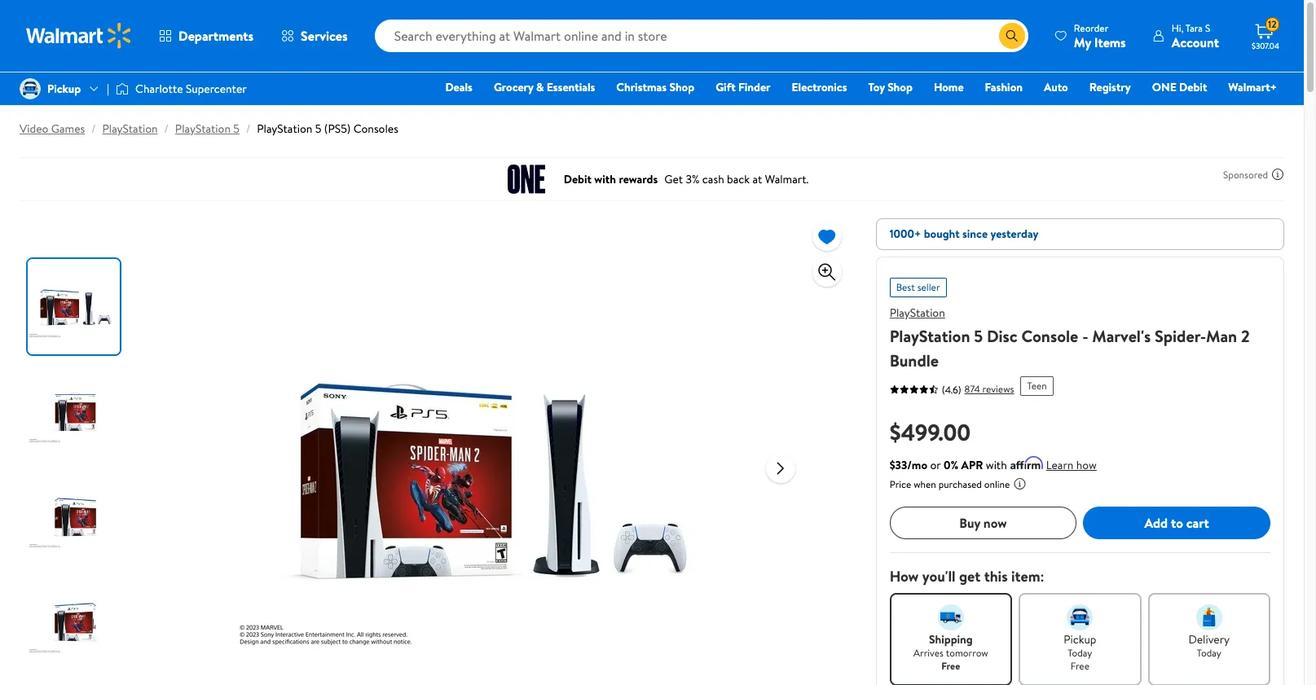 Task type: vqa. For each thing, say whether or not it's contained in the screenshot.
| on the top left of the page
yes



Task type: locate. For each thing, give the bounding box(es) containing it.
pickup down "intent image for pickup"
[[1064, 632, 1097, 648]]

or
[[931, 457, 942, 474]]

learn how
[[1047, 457, 1097, 474]]

pickup today free
[[1064, 632, 1097, 674]]

playstation 5 disc console - marvel's spider-man 2 bundle - image 3 of 6 image
[[28, 470, 123, 565]]

games
[[51, 121, 85, 137]]

874
[[965, 382, 981, 396]]

free down shipping
[[942, 660, 961, 674]]

items
[[1095, 33, 1127, 51]]

1 vertical spatial pickup
[[1064, 632, 1097, 648]]

departments button
[[145, 16, 268, 55]]

home
[[934, 79, 964, 95]]

video games link
[[20, 121, 85, 137]]

2 horizontal spatial /
[[246, 121, 251, 137]]

shop right "toy"
[[888, 79, 913, 95]]

today inside delivery today
[[1198, 647, 1222, 660]]

legal information image
[[1014, 478, 1027, 491]]

grocery & essentials
[[494, 79, 596, 95]]

auto link
[[1037, 78, 1076, 96]]

0 vertical spatial pickup
[[47, 81, 81, 97]]

intent image for delivery image
[[1197, 605, 1223, 631]]

free inside the pickup today free
[[1071, 660, 1090, 674]]

0 horizontal spatial  image
[[20, 78, 41, 99]]

christmas
[[617, 79, 667, 95]]

playstation 5 disc console - marvel's spider-man 2 bundle - image 1 of 6 image
[[28, 259, 123, 355]]

playstation
[[102, 121, 158, 137], [175, 121, 231, 137], [257, 121, 313, 137], [890, 305, 946, 321], [890, 325, 971, 347]]

 image for pickup
[[20, 78, 41, 99]]

&
[[537, 79, 544, 95]]

one debit
[[1153, 79, 1208, 95]]

1000+ bought since yesterday
[[890, 226, 1039, 242]]

5 down "supercenter"
[[233, 121, 240, 137]]

playstation 5 disc console - marvel's spider-man 2 bundle image
[[231, 219, 753, 686]]

$307.04
[[1252, 40, 1280, 51]]

purchased
[[939, 478, 982, 492]]

one debit link
[[1145, 78, 1215, 96]]

pickup
[[47, 81, 81, 97], [1064, 632, 1097, 648]]

1 today from the left
[[1068, 647, 1093, 660]]

price
[[890, 478, 912, 492]]

1 / from the left
[[91, 121, 96, 137]]

$499.00
[[890, 417, 971, 448]]

5
[[233, 121, 240, 137], [315, 121, 322, 137], [975, 325, 984, 347]]

-
[[1083, 325, 1089, 347]]

shop for christmas shop
[[670, 79, 695, 95]]

grocery
[[494, 79, 534, 95]]

yesterday
[[991, 226, 1039, 242]]

hi,
[[1172, 21, 1184, 35]]

2 free from the left
[[1071, 660, 1090, 674]]

shop
[[670, 79, 695, 95], [888, 79, 913, 95]]

my
[[1075, 33, 1092, 51]]

today down "intent image for pickup"
[[1068, 647, 1093, 660]]

disc
[[987, 325, 1018, 347]]

to
[[1172, 514, 1184, 532]]

Walmart Site-Wide search field
[[375, 20, 1029, 52]]

2 horizontal spatial 5
[[975, 325, 984, 347]]

1 shop from the left
[[670, 79, 695, 95]]

free
[[942, 660, 961, 674], [1071, 660, 1090, 674]]

0 horizontal spatial playstation link
[[102, 121, 158, 137]]

fashion
[[986, 79, 1023, 95]]

/
[[91, 121, 96, 137], [164, 121, 169, 137], [246, 121, 251, 137]]

5 left disc at the right of the page
[[975, 325, 984, 347]]

free inside shipping arrives tomorrow free
[[942, 660, 961, 674]]

1 horizontal spatial today
[[1198, 647, 1222, 660]]

2 today from the left
[[1198, 647, 1222, 660]]

zoom image modal image
[[818, 263, 837, 282]]

fashion link
[[978, 78, 1031, 96]]

learn
[[1047, 457, 1074, 474]]

1 horizontal spatial free
[[1071, 660, 1090, 674]]

essentials
[[547, 79, 596, 95]]

 image
[[20, 78, 41, 99], [116, 81, 129, 97]]

delivery today
[[1189, 632, 1231, 660]]

price when purchased online
[[890, 478, 1011, 492]]

1 vertical spatial playstation link
[[890, 305, 946, 321]]

remove from favorites list, playstation 5 disc console - marvel's spider-man 2 bundle image
[[818, 226, 837, 247]]

you'll
[[923, 567, 956, 587]]

playstation link
[[102, 121, 158, 137], [890, 305, 946, 321]]

get
[[960, 567, 981, 587]]

playstation link down |
[[102, 121, 158, 137]]

0 horizontal spatial /
[[91, 121, 96, 137]]

home link
[[927, 78, 972, 96]]

when
[[914, 478, 937, 492]]

playstation 5 disc console - marvel's spider-man 2 bundle - image 4 of 6 image
[[28, 575, 123, 670]]

add to cart
[[1145, 514, 1210, 532]]

man
[[1207, 325, 1238, 347]]

0 horizontal spatial pickup
[[47, 81, 81, 97]]

 image up video on the top
[[20, 78, 41, 99]]

(4.6)
[[942, 383, 962, 397]]

electronics
[[792, 79, 848, 95]]

 image right |
[[116, 81, 129, 97]]

pickup up games
[[47, 81, 81, 97]]

cart
[[1187, 514, 1210, 532]]

playstation 5 link
[[175, 121, 240, 137]]

1 horizontal spatial shop
[[888, 79, 913, 95]]

$33/mo
[[890, 457, 928, 474]]

affirm image
[[1011, 457, 1043, 470]]

walmart image
[[26, 23, 132, 49]]

today
[[1068, 647, 1093, 660], [1198, 647, 1222, 660]]

/ down charlotte
[[164, 121, 169, 137]]

2 shop from the left
[[888, 79, 913, 95]]

services button
[[268, 16, 362, 55]]

0 horizontal spatial free
[[942, 660, 961, 674]]

1 horizontal spatial playstation link
[[890, 305, 946, 321]]

how
[[890, 567, 919, 587]]

1 horizontal spatial  image
[[116, 81, 129, 97]]

debit
[[1180, 79, 1208, 95]]

how you'll get this item:
[[890, 567, 1045, 587]]

christmas shop link
[[609, 78, 702, 96]]

departments
[[179, 27, 254, 45]]

/ right playstation 5 link
[[246, 121, 251, 137]]

1 horizontal spatial pickup
[[1064, 632, 1097, 648]]

5 left (ps5)
[[315, 121, 322, 137]]

playstation link down best seller
[[890, 305, 946, 321]]

today inside the pickup today free
[[1068, 647, 1093, 660]]

2 / from the left
[[164, 121, 169, 137]]

/ right games
[[91, 121, 96, 137]]

learn how button
[[1047, 457, 1097, 475]]

today down intent image for delivery
[[1198, 647, 1222, 660]]

0 horizontal spatial today
[[1068, 647, 1093, 660]]

free down "intent image for pickup"
[[1071, 660, 1090, 674]]

shop right "christmas"
[[670, 79, 695, 95]]

$33/mo or 0% apr with
[[890, 457, 1008, 474]]

reorder my items
[[1075, 21, 1127, 51]]

0 horizontal spatial shop
[[670, 79, 695, 95]]

charlotte
[[135, 81, 183, 97]]

delivery
[[1189, 632, 1231, 648]]

video games / playstation / playstation 5 / playstation 5 (ps5) consoles
[[20, 121, 399, 137]]

1 horizontal spatial /
[[164, 121, 169, 137]]

playstation up 'bundle'
[[890, 325, 971, 347]]

1 free from the left
[[942, 660, 961, 674]]



Task type: describe. For each thing, give the bounding box(es) containing it.
auto
[[1045, 79, 1069, 95]]

playstation 5 (ps5) consoles link
[[257, 121, 399, 137]]

(4.6) 874 reviews
[[942, 382, 1015, 397]]

best seller
[[897, 280, 941, 294]]

console
[[1022, 325, 1079, 347]]

intent image for shipping image
[[938, 605, 965, 631]]

deals
[[446, 79, 473, 95]]

add to cart button
[[1084, 507, 1271, 540]]

s
[[1206, 21, 1211, 35]]

2
[[1242, 325, 1250, 347]]

seller
[[918, 280, 941, 294]]

account
[[1172, 33, 1220, 51]]

ad disclaimer and feedback for skylinedisplayad image
[[1272, 168, 1285, 181]]

shipping
[[930, 632, 973, 648]]

playstation down best seller
[[890, 305, 946, 321]]

playstation left (ps5)
[[257, 121, 313, 137]]

playstation 5 disc console - marvel's spider-man 2 bundle - image 2 of 6 image
[[28, 364, 123, 460]]

next media item image
[[771, 459, 791, 478]]

playstation playstation 5 disc console - marvel's spider-man 2 bundle
[[890, 305, 1250, 372]]

charlotte supercenter
[[135, 81, 247, 97]]

with
[[986, 457, 1008, 474]]

how
[[1077, 457, 1097, 474]]

add
[[1145, 514, 1169, 532]]

(ps5)
[[324, 121, 351, 137]]

pickup for pickup today free
[[1064, 632, 1097, 648]]

pickup for pickup
[[47, 81, 81, 97]]

gift finder
[[716, 79, 771, 95]]

walmart+
[[1229, 79, 1278, 95]]

1000+
[[890, 226, 922, 242]]

electronics link
[[785, 78, 855, 96]]

registry
[[1090, 79, 1132, 95]]

gift finder link
[[709, 78, 778, 96]]

search icon image
[[1006, 29, 1019, 42]]

hi, tara s account
[[1172, 21, 1220, 51]]

best
[[897, 280, 916, 294]]

874 reviews link
[[962, 382, 1015, 396]]

sponsored
[[1224, 168, 1269, 181]]

shipping arrives tomorrow free
[[914, 632, 989, 674]]

3 / from the left
[[246, 121, 251, 137]]

online
[[985, 478, 1011, 492]]

since
[[963, 226, 988, 242]]

deals link
[[438, 78, 480, 96]]

arrives
[[914, 647, 944, 660]]

finder
[[739, 79, 771, 95]]

shop for toy shop
[[888, 79, 913, 95]]

gift
[[716, 79, 736, 95]]

tomorrow
[[946, 647, 989, 660]]

toy shop
[[869, 79, 913, 95]]

today for delivery
[[1198, 647, 1222, 660]]

bought
[[924, 226, 960, 242]]

12
[[1269, 17, 1277, 31]]

consoles
[[354, 121, 399, 137]]

item:
[[1012, 567, 1045, 587]]

services
[[301, 27, 348, 45]]

walmart+ link
[[1222, 78, 1285, 96]]

now
[[984, 514, 1008, 532]]

playstation down |
[[102, 121, 158, 137]]

one
[[1153, 79, 1177, 95]]

buy now button
[[890, 507, 1077, 540]]

0 vertical spatial playstation link
[[102, 121, 158, 137]]

|
[[107, 81, 109, 97]]

today for pickup
[[1068, 647, 1093, 660]]

intent image for pickup image
[[1068, 605, 1094, 631]]

toy
[[869, 79, 885, 95]]

bundle
[[890, 350, 939, 372]]

playstation down charlotte supercenter
[[175, 121, 231, 137]]

0 horizontal spatial 5
[[233, 121, 240, 137]]

tara
[[1186, 21, 1204, 35]]

grocery & essentials link
[[487, 78, 603, 96]]

toy shop link
[[861, 78, 921, 96]]

reviews
[[983, 382, 1015, 396]]

5 inside playstation playstation 5 disc console - marvel's spider-man 2 bundle
[[975, 325, 984, 347]]

teen
[[1028, 379, 1048, 393]]

supercenter
[[186, 81, 247, 97]]

buy
[[960, 514, 981, 532]]

 image for charlotte supercenter
[[116, 81, 129, 97]]

1 horizontal spatial 5
[[315, 121, 322, 137]]

this
[[985, 567, 1008, 587]]

0%
[[944, 457, 959, 474]]

apr
[[962, 457, 984, 474]]

Search search field
[[375, 20, 1029, 52]]

marvel's
[[1093, 325, 1152, 347]]

buy now
[[960, 514, 1008, 532]]

reorder
[[1075, 21, 1109, 35]]



